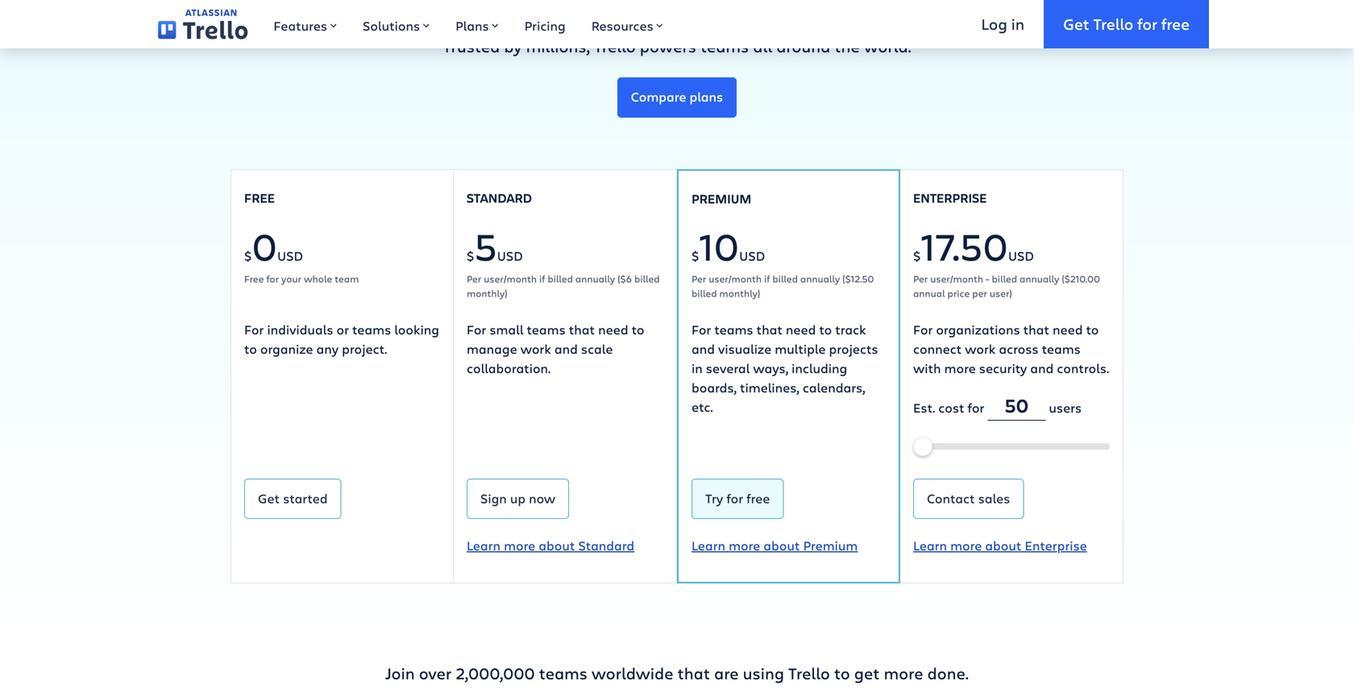 Task type: vqa. For each thing, say whether or not it's contained in the screenshot.
Power-
no



Task type: describe. For each thing, give the bounding box(es) containing it.
etc.
[[692, 398, 713, 416]]

cost
[[939, 399, 965, 417]]

plans button
[[443, 0, 512, 48]]

annually for 5
[[576, 272, 615, 286]]

solutions
[[363, 17, 420, 34]]

by
[[504, 35, 522, 57]]

and inside for teams that need to track and visualize multiple projects in several ways, including boards, timelines, calendars, etc.
[[692, 340, 715, 358]]

-
[[986, 272, 990, 286]]

for teams that need to track and visualize multiple projects in several ways, including boards, timelines, calendars, etc.
[[692, 321, 878, 416]]

compare
[[631, 88, 687, 105]]

that inside for teams that need to track and visualize multiple projects in several ways, including boards, timelines, calendars, etc.
[[757, 321, 783, 338]]

visualize
[[718, 340, 772, 358]]

5
[[474, 220, 497, 272]]

get for get started
[[258, 490, 280, 507]]

$ for 10
[[692, 247, 699, 265]]

learn more about enterprise link
[[914, 536, 1088, 556]]

try
[[706, 490, 723, 507]]

to inside for individuals or teams looking to organize any project.
[[244, 340, 257, 358]]

1 vertical spatial premium
[[803, 537, 858, 554]]

17.50
[[921, 220, 1009, 272]]

solutions button
[[350, 0, 443, 48]]

users
[[1049, 399, 1082, 417]]

for for for teams that need to track and visualize multiple projects in several ways, including boards, timelines, calendars, etc.
[[692, 321, 711, 338]]

compare plans
[[631, 88, 723, 105]]

small
[[490, 321, 524, 338]]

teams left all
[[701, 35, 749, 57]]

monthly) for 10
[[720, 287, 761, 300]]

and inside for organizations that need to connect work across teams with more security and controls.
[[1031, 360, 1054, 377]]

several
[[706, 360, 750, 377]]

started
[[283, 490, 328, 507]]

per for 10
[[692, 272, 706, 286]]

per for 5
[[467, 272, 482, 286]]

your
[[281, 272, 302, 286]]

up
[[510, 490, 526, 507]]

1 vertical spatial enterprise
[[1025, 537, 1088, 554]]

get trello for free link
[[1044, 0, 1209, 48]]

log in
[[982, 13, 1025, 34]]

with
[[914, 360, 941, 377]]

usd for 5
[[497, 247, 523, 265]]

about for enterprise
[[986, 537, 1022, 554]]

for for for organizations that need to connect work across teams with more security and controls.
[[914, 321, 933, 338]]

($12.50
[[843, 272, 874, 286]]

whole
[[304, 272, 332, 286]]

sign up now
[[481, 490, 556, 507]]

get for get trello for free
[[1064, 13, 1090, 34]]

are
[[714, 662, 739, 684]]

including
[[792, 360, 848, 377]]

for organizations that need to connect work across teams with more security and controls.
[[914, 321, 1110, 377]]

for for for small teams that need to manage work and scale collaboration.
[[467, 321, 486, 338]]

that inside for organizations that need to connect work across teams with more security and controls.
[[1024, 321, 1050, 338]]

resources button
[[579, 0, 676, 48]]

to inside for organizations that need to connect work across teams with more security and controls.
[[1086, 321, 1099, 338]]

features button
[[261, 0, 350, 48]]

$ for 5
[[467, 247, 474, 265]]

billed right "($6"
[[635, 272, 660, 286]]

world.
[[864, 35, 912, 57]]

monthly) for 5
[[467, 287, 508, 300]]

get trello for free
[[1064, 13, 1190, 34]]

more for learn more about enterprise
[[951, 537, 982, 554]]

sales
[[978, 490, 1011, 507]]

price
[[948, 287, 970, 300]]

user/month for 5
[[484, 272, 537, 286]]

about for premium
[[764, 537, 800, 554]]

learn more about standard
[[467, 537, 635, 554]]

learn more about premium link
[[692, 536, 858, 556]]

teams inside for organizations that need to connect work across teams with more security and controls.
[[1042, 340, 1081, 358]]

usd for 17.50
[[1009, 247, 1034, 265]]

more for learn more about standard
[[504, 537, 536, 554]]

trusted by millions, trello powers teams all around the world.
[[443, 35, 912, 57]]

done.
[[928, 662, 969, 684]]

$ 17.50 usd per user/month - billed annually ($210.00 annual price per user)
[[914, 220, 1101, 300]]

individuals
[[267, 321, 333, 338]]

teams inside "for small teams that need to manage work and scale collaboration."
[[527, 321, 566, 338]]

get
[[854, 662, 880, 684]]

0 horizontal spatial premium
[[692, 190, 752, 207]]

2 vertical spatial trello
[[789, 662, 830, 684]]

annually for 10
[[801, 272, 840, 286]]

($6
[[618, 272, 632, 286]]

atlassian trello image
[[158, 9, 248, 39]]

controls.
[[1057, 360, 1110, 377]]

log
[[982, 13, 1008, 34]]

Users number field
[[988, 391, 1046, 421]]

the
[[835, 35, 860, 57]]

1 vertical spatial trello
[[594, 35, 636, 57]]

$ for 17.50
[[914, 247, 921, 265]]

2 horizontal spatial trello
[[1094, 13, 1134, 34]]

learn more about premium
[[692, 537, 858, 554]]

worldwide
[[592, 662, 674, 684]]

to inside for teams that need to track and visualize multiple projects in several ways, including boards, timelines, calendars, etc.
[[820, 321, 832, 338]]

manage
[[467, 340, 517, 358]]

contact sales link
[[914, 479, 1024, 519]]

try for free link
[[692, 479, 784, 519]]

that left are
[[678, 662, 710, 684]]

collaboration.
[[467, 360, 551, 377]]

resources
[[592, 17, 654, 34]]

10
[[699, 220, 739, 272]]

billed for 10
[[773, 272, 798, 286]]

scale
[[581, 340, 613, 358]]

$ 5 usd per user/month if billed annually ($6 billed monthly)
[[467, 220, 660, 300]]



Task type: locate. For each thing, give the bounding box(es) containing it.
if for 5
[[539, 272, 545, 286]]

need up multiple
[[786, 321, 816, 338]]

billed for 17.50
[[992, 272, 1018, 286]]

3 usd from the left
[[739, 247, 765, 265]]

and up several
[[692, 340, 715, 358]]

learn down contact
[[914, 537, 947, 554]]

about down try for free link
[[764, 537, 800, 554]]

1 annually from the left
[[576, 272, 615, 286]]

usd inside $ 17.50 usd per user/month - billed annually ($210.00 annual price per user)
[[1009, 247, 1034, 265]]

more right get
[[884, 662, 924, 684]]

1 horizontal spatial work
[[965, 340, 996, 358]]

0 horizontal spatial user/month
[[484, 272, 537, 286]]

1 horizontal spatial free
[[1162, 13, 1190, 34]]

annually inside $ 17.50 usd per user/month - billed annually ($210.00 annual price per user)
[[1020, 272, 1060, 286]]

for inside for teams that need to track and visualize multiple projects in several ways, including boards, timelines, calendars, etc.
[[692, 321, 711, 338]]

get started link
[[244, 479, 341, 519]]

for up manage
[[467, 321, 486, 338]]

0 horizontal spatial annually
[[576, 272, 615, 286]]

0 horizontal spatial enterprise
[[914, 189, 987, 206]]

0 horizontal spatial and
[[555, 340, 578, 358]]

4 for from the left
[[914, 321, 933, 338]]

to left get
[[834, 662, 850, 684]]

more down the contact sales link
[[951, 537, 982, 554]]

to inside "for small teams that need to manage work and scale collaboration."
[[632, 321, 645, 338]]

work down organizations
[[965, 340, 996, 358]]

to down "($6"
[[632, 321, 645, 338]]

1 vertical spatial standard
[[578, 537, 635, 554]]

user/month for 10
[[709, 272, 762, 286]]

teams up project.
[[352, 321, 391, 338]]

need up controls. at the right
[[1053, 321, 1083, 338]]

0 vertical spatial get
[[1064, 13, 1090, 34]]

1 horizontal spatial trello
[[789, 662, 830, 684]]

billed up multiple
[[773, 272, 798, 286]]

sign up now link
[[467, 479, 569, 519]]

usd inside '$ 0 usd free for your whole team'
[[277, 247, 303, 265]]

1 horizontal spatial learn
[[692, 537, 726, 554]]

3 user/month from the left
[[931, 272, 984, 286]]

2 $ from the left
[[467, 247, 474, 265]]

annually left ($210.00
[[1020, 272, 1060, 286]]

$ 0 usd free for your whole team
[[244, 220, 359, 286]]

monthly)
[[467, 287, 508, 300], [720, 287, 761, 300]]

usd for 0
[[277, 247, 303, 265]]

teams right '2,000,000'
[[539, 662, 588, 684]]

0 horizontal spatial need
[[598, 321, 629, 338]]

to up controls. at the right
[[1086, 321, 1099, 338]]

in right "log"
[[1012, 13, 1025, 34]]

3 annually from the left
[[1020, 272, 1060, 286]]

learn for learn more about premium
[[692, 537, 726, 554]]

to left track
[[820, 321, 832, 338]]

1 horizontal spatial premium
[[803, 537, 858, 554]]

0 vertical spatial trello
[[1094, 13, 1134, 34]]

2 monthly) from the left
[[720, 287, 761, 300]]

2 horizontal spatial about
[[986, 537, 1022, 554]]

per
[[973, 287, 988, 300]]

user)
[[990, 287, 1013, 300]]

1 need from the left
[[598, 321, 629, 338]]

if up visualize
[[764, 272, 770, 286]]

in inside log in link
[[1012, 13, 1025, 34]]

2 horizontal spatial annually
[[1020, 272, 1060, 286]]

$ inside $ 17.50 usd per user/month - billed annually ($210.00 annual price per user)
[[914, 247, 921, 265]]

2 about from the left
[[764, 537, 800, 554]]

features
[[274, 17, 327, 34]]

2 per from the left
[[692, 272, 706, 286]]

0 horizontal spatial standard
[[467, 189, 532, 206]]

try for free
[[706, 490, 770, 507]]

any
[[316, 340, 339, 358]]

teams up controls. at the right
[[1042, 340, 1081, 358]]

per down 5
[[467, 272, 482, 286]]

annually for 17.50
[[1020, 272, 1060, 286]]

in inside for teams that need to track and visualize multiple projects in several ways, including boards, timelines, calendars, etc.
[[692, 360, 703, 377]]

3 learn from the left
[[914, 537, 947, 554]]

teams
[[701, 35, 749, 57], [352, 321, 391, 338], [527, 321, 566, 338], [715, 321, 754, 338], [1042, 340, 1081, 358], [539, 662, 588, 684]]

more
[[945, 360, 976, 377], [504, 537, 536, 554], [729, 537, 761, 554], [951, 537, 982, 554], [884, 662, 924, 684]]

0 horizontal spatial about
[[539, 537, 575, 554]]

user/month inside $ 10 usd per user/month if billed annually ($12.50 billed monthly)
[[709, 272, 762, 286]]

per inside $ 10 usd per user/month if billed annually ($12.50 billed monthly)
[[692, 272, 706, 286]]

0 horizontal spatial free
[[747, 490, 770, 507]]

for inside "for small teams that need to manage work and scale collaboration."
[[467, 321, 486, 338]]

to left organize
[[244, 340, 257, 358]]

1 for from the left
[[244, 321, 264, 338]]

for
[[1138, 13, 1158, 34], [266, 272, 279, 286], [968, 399, 985, 417], [727, 490, 743, 507]]

$ inside '$ 0 usd free for your whole team'
[[244, 247, 252, 265]]

work inside "for small teams that need to manage work and scale collaboration."
[[521, 340, 551, 358]]

monthly) inside $ 5 usd per user/month if billed annually ($6 billed monthly)
[[467, 287, 508, 300]]

3 $ from the left
[[692, 247, 699, 265]]

3 for from the left
[[692, 321, 711, 338]]

learn more about enterprise
[[914, 537, 1088, 554]]

1 horizontal spatial per
[[692, 272, 706, 286]]

that
[[569, 321, 595, 338], [757, 321, 783, 338], [1024, 321, 1050, 338], [678, 662, 710, 684]]

billed
[[548, 272, 573, 286], [635, 272, 660, 286], [773, 272, 798, 286], [992, 272, 1018, 286], [692, 287, 717, 300]]

usd inside $ 5 usd per user/month if billed annually ($6 billed monthly)
[[497, 247, 523, 265]]

1 about from the left
[[539, 537, 575, 554]]

more down try for free link
[[729, 537, 761, 554]]

2 horizontal spatial learn
[[914, 537, 947, 554]]

0
[[252, 220, 277, 272]]

timelines,
[[740, 379, 800, 396]]

user/month inside $ 17.50 usd per user/month - billed annually ($210.00 annual price per user)
[[931, 272, 984, 286]]

over
[[419, 662, 452, 684]]

team
[[335, 272, 359, 286]]

3 need from the left
[[1053, 321, 1083, 338]]

teams up visualize
[[715, 321, 754, 338]]

for inside '$ 0 usd free for your whole team'
[[266, 272, 279, 286]]

get left started
[[258, 490, 280, 507]]

and down the across
[[1031, 360, 1054, 377]]

about down sales
[[986, 537, 1022, 554]]

monthly) inside $ 10 usd per user/month if billed annually ($12.50 billed monthly)
[[720, 287, 761, 300]]

enterprise
[[914, 189, 987, 206], [1025, 537, 1088, 554]]

for inside for individuals or teams looking to organize any project.
[[244, 321, 264, 338]]

monthly) down 10
[[720, 287, 761, 300]]

2 for from the left
[[467, 321, 486, 338]]

4 usd from the left
[[1009, 247, 1034, 265]]

1 horizontal spatial enterprise
[[1025, 537, 1088, 554]]

1 horizontal spatial annually
[[801, 272, 840, 286]]

3 per from the left
[[914, 272, 928, 286]]

0 horizontal spatial trello
[[594, 35, 636, 57]]

$ for 0
[[244, 247, 252, 265]]

that up the across
[[1024, 321, 1050, 338]]

2 horizontal spatial need
[[1053, 321, 1083, 338]]

for small teams that need to manage work and scale collaboration.
[[467, 321, 645, 377]]

need up scale
[[598, 321, 629, 338]]

billed left "($6"
[[548, 272, 573, 286]]

for individuals or teams looking to organize any project.
[[244, 321, 439, 358]]

annual
[[914, 287, 945, 300]]

1 usd from the left
[[277, 247, 303, 265]]

billed down 10
[[692, 287, 717, 300]]

0 horizontal spatial work
[[521, 340, 551, 358]]

sign
[[481, 490, 507, 507]]

usd inside $ 10 usd per user/month if billed annually ($12.50 billed monthly)
[[739, 247, 765, 265]]

est.
[[914, 399, 935, 417]]

user/month up 'price'
[[931, 272, 984, 286]]

1 if from the left
[[539, 272, 545, 286]]

need inside "for small teams that need to manage work and scale collaboration."
[[598, 321, 629, 338]]

2 if from the left
[[764, 272, 770, 286]]

free up 0
[[244, 189, 275, 206]]

1 user/month from the left
[[484, 272, 537, 286]]

est. cost for
[[914, 399, 985, 417]]

looking
[[394, 321, 439, 338]]

across
[[999, 340, 1039, 358]]

connect
[[914, 340, 962, 358]]

1 horizontal spatial need
[[786, 321, 816, 338]]

0 horizontal spatial learn
[[467, 537, 501, 554]]

1 horizontal spatial get
[[1064, 13, 1090, 34]]

1 horizontal spatial user/month
[[709, 272, 762, 286]]

organizations
[[936, 321, 1020, 338]]

user/month down 10
[[709, 272, 762, 286]]

0 horizontal spatial in
[[692, 360, 703, 377]]

security
[[979, 360, 1027, 377]]

per inside $ 5 usd per user/month if billed annually ($6 billed monthly)
[[467, 272, 482, 286]]

need
[[598, 321, 629, 338], [786, 321, 816, 338], [1053, 321, 1083, 338]]

0 vertical spatial premium
[[692, 190, 752, 207]]

that inside "for small teams that need to manage work and scale collaboration."
[[569, 321, 595, 338]]

for up the connect
[[914, 321, 933, 338]]

1 horizontal spatial if
[[764, 272, 770, 286]]

user/month inside $ 5 usd per user/month if billed annually ($6 billed monthly)
[[484, 272, 537, 286]]

that up scale
[[569, 321, 595, 338]]

for inside for organizations that need to connect work across teams with more security and controls.
[[914, 321, 933, 338]]

0 horizontal spatial per
[[467, 272, 482, 286]]

2 free from the top
[[244, 272, 264, 286]]

organize
[[260, 340, 313, 358]]

in up boards,
[[692, 360, 703, 377]]

1 free from the top
[[244, 189, 275, 206]]

project.
[[342, 340, 387, 358]]

2 user/month from the left
[[709, 272, 762, 286]]

1 vertical spatial in
[[692, 360, 703, 377]]

$ inside $ 10 usd per user/month if billed annually ($12.50 billed monthly)
[[692, 247, 699, 265]]

need for for teams that need to track and visualize multiple projects in several ways, including boards, timelines, calendars, etc.
[[786, 321, 816, 338]]

more for learn more about premium
[[729, 537, 761, 554]]

1 horizontal spatial standard
[[578, 537, 635, 554]]

projects
[[829, 340, 878, 358]]

if up "for small teams that need to manage work and scale collaboration."
[[539, 272, 545, 286]]

get
[[1064, 13, 1090, 34], [258, 490, 280, 507]]

teams inside for teams that need to track and visualize multiple projects in several ways, including boards, timelines, calendars, etc.
[[715, 321, 754, 338]]

user/month down 5
[[484, 272, 537, 286]]

in
[[1012, 13, 1025, 34], [692, 360, 703, 377]]

need inside for organizations that need to connect work across teams with more security and controls.
[[1053, 321, 1083, 338]]

per down 10
[[692, 272, 706, 286]]

1 horizontal spatial and
[[692, 340, 715, 358]]

0 horizontal spatial monthly)
[[467, 287, 508, 300]]

track
[[836, 321, 866, 338]]

need for for organizations that need to connect work across teams with more security and controls.
[[1053, 321, 1083, 338]]

about down now
[[539, 537, 575, 554]]

2 usd from the left
[[497, 247, 523, 265]]

more inside for organizations that need to connect work across teams with more security and controls.
[[945, 360, 976, 377]]

0 horizontal spatial if
[[539, 272, 545, 286]]

for up organize
[[244, 321, 264, 338]]

1 learn from the left
[[467, 537, 501, 554]]

1 vertical spatial get
[[258, 490, 280, 507]]

billed inside $ 17.50 usd per user/month - billed annually ($210.00 annual price per user)
[[992, 272, 1018, 286]]

$ 10 usd per user/month if billed annually ($12.50 billed monthly)
[[692, 220, 874, 300]]

1 horizontal spatial about
[[764, 537, 800, 554]]

compare plans link
[[617, 77, 737, 118]]

annually left "($6"
[[576, 272, 615, 286]]

annually inside $ 5 usd per user/month if billed annually ($6 billed monthly)
[[576, 272, 615, 286]]

monthly) up small
[[467, 287, 508, 300]]

annually
[[576, 272, 615, 286], [801, 272, 840, 286], [1020, 272, 1060, 286]]

for for for individuals or teams looking to organize any project.
[[244, 321, 264, 338]]

1 monthly) from the left
[[467, 287, 508, 300]]

billed up user)
[[992, 272, 1018, 286]]

annually left ($12.50
[[801, 272, 840, 286]]

0 vertical spatial enterprise
[[914, 189, 987, 206]]

multiple
[[775, 340, 826, 358]]

all
[[753, 35, 773, 57]]

0 vertical spatial in
[[1012, 13, 1025, 34]]

learn for learn more about standard
[[467, 537, 501, 554]]

1 $ from the left
[[244, 247, 252, 265]]

1 vertical spatial free
[[244, 272, 264, 286]]

per up the annual
[[914, 272, 928, 286]]

1 horizontal spatial monthly)
[[720, 287, 761, 300]]

2 need from the left
[[786, 321, 816, 338]]

and left scale
[[555, 340, 578, 358]]

work inside for organizations that need to connect work across teams with more security and controls.
[[965, 340, 996, 358]]

more down the connect
[[945, 360, 976, 377]]

free inside '$ 0 usd free for your whole team'
[[244, 272, 264, 286]]

1 per from the left
[[467, 272, 482, 286]]

around
[[777, 35, 831, 57]]

boards,
[[692, 379, 737, 396]]

if inside $ 5 usd per user/month if billed annually ($6 billed monthly)
[[539, 272, 545, 286]]

powers
[[640, 35, 697, 57]]

usd for 10
[[739, 247, 765, 265]]

user/month
[[484, 272, 537, 286], [709, 272, 762, 286], [931, 272, 984, 286]]

0 vertical spatial free
[[244, 189, 275, 206]]

4 $ from the left
[[914, 247, 921, 265]]

if inside $ 10 usd per user/month if billed annually ($12.50 billed monthly)
[[764, 272, 770, 286]]

that up visualize
[[757, 321, 783, 338]]

trello
[[1094, 13, 1134, 34], [594, 35, 636, 57], [789, 662, 830, 684]]

per for 17.50
[[914, 272, 928, 286]]

work up the collaboration.
[[521, 340, 551, 358]]

using
[[743, 662, 785, 684]]

and inside "for small teams that need to manage work and scale collaboration."
[[555, 340, 578, 358]]

learn down try
[[692, 537, 726, 554]]

1 vertical spatial free
[[747, 490, 770, 507]]

per inside $ 17.50 usd per user/month - billed annually ($210.00 annual price per user)
[[914, 272, 928, 286]]

free down 0
[[244, 272, 264, 286]]

teams right small
[[527, 321, 566, 338]]

get right the log in
[[1064, 13, 1090, 34]]

more down sign up now link
[[504, 537, 536, 554]]

trusted
[[443, 35, 500, 57]]

millions,
[[526, 35, 590, 57]]

2 learn from the left
[[692, 537, 726, 554]]

now
[[529, 490, 556, 507]]

plans
[[456, 17, 489, 34]]

1 work from the left
[[521, 340, 551, 358]]

2 annually from the left
[[801, 272, 840, 286]]

ways,
[[753, 360, 789, 377]]

join over 2,000,000 teams worldwide that are using trello to get more done.
[[386, 662, 969, 684]]

free
[[1162, 13, 1190, 34], [747, 490, 770, 507]]

2 work from the left
[[965, 340, 996, 358]]

for up several
[[692, 321, 711, 338]]

about for standard
[[539, 537, 575, 554]]

2 horizontal spatial and
[[1031, 360, 1054, 377]]

free
[[244, 189, 275, 206], [244, 272, 264, 286]]

plans
[[690, 88, 723, 105]]

2,000,000
[[456, 662, 535, 684]]

$
[[244, 247, 252, 265], [467, 247, 474, 265], [692, 247, 699, 265], [914, 247, 921, 265]]

teams inside for individuals or teams looking to organize any project.
[[352, 321, 391, 338]]

0 vertical spatial free
[[1162, 13, 1190, 34]]

2 horizontal spatial per
[[914, 272, 928, 286]]

or
[[337, 321, 349, 338]]

learn for learn more about enterprise
[[914, 537, 947, 554]]

0 vertical spatial standard
[[467, 189, 532, 206]]

($210.00
[[1062, 272, 1101, 286]]

learn down sign
[[467, 537, 501, 554]]

if for 10
[[764, 272, 770, 286]]

$ inside $ 5 usd per user/month if billed annually ($6 billed monthly)
[[467, 247, 474, 265]]

1 horizontal spatial in
[[1012, 13, 1025, 34]]

if
[[539, 272, 545, 286], [764, 272, 770, 286]]

need inside for teams that need to track and visualize multiple projects in several ways, including boards, timelines, calendars, etc.
[[786, 321, 816, 338]]

Users range field
[[914, 444, 1110, 450]]

annually inside $ 10 usd per user/month if billed annually ($12.50 billed monthly)
[[801, 272, 840, 286]]

user/month for 17.50
[[931, 272, 984, 286]]

billed for 5
[[548, 272, 573, 286]]

learn more about standard link
[[467, 536, 635, 556]]

pricing link
[[512, 0, 579, 48]]

2 horizontal spatial user/month
[[931, 272, 984, 286]]

3 about from the left
[[986, 537, 1022, 554]]

contact
[[927, 490, 975, 507]]

0 horizontal spatial get
[[258, 490, 280, 507]]

pricing
[[525, 17, 566, 34]]



